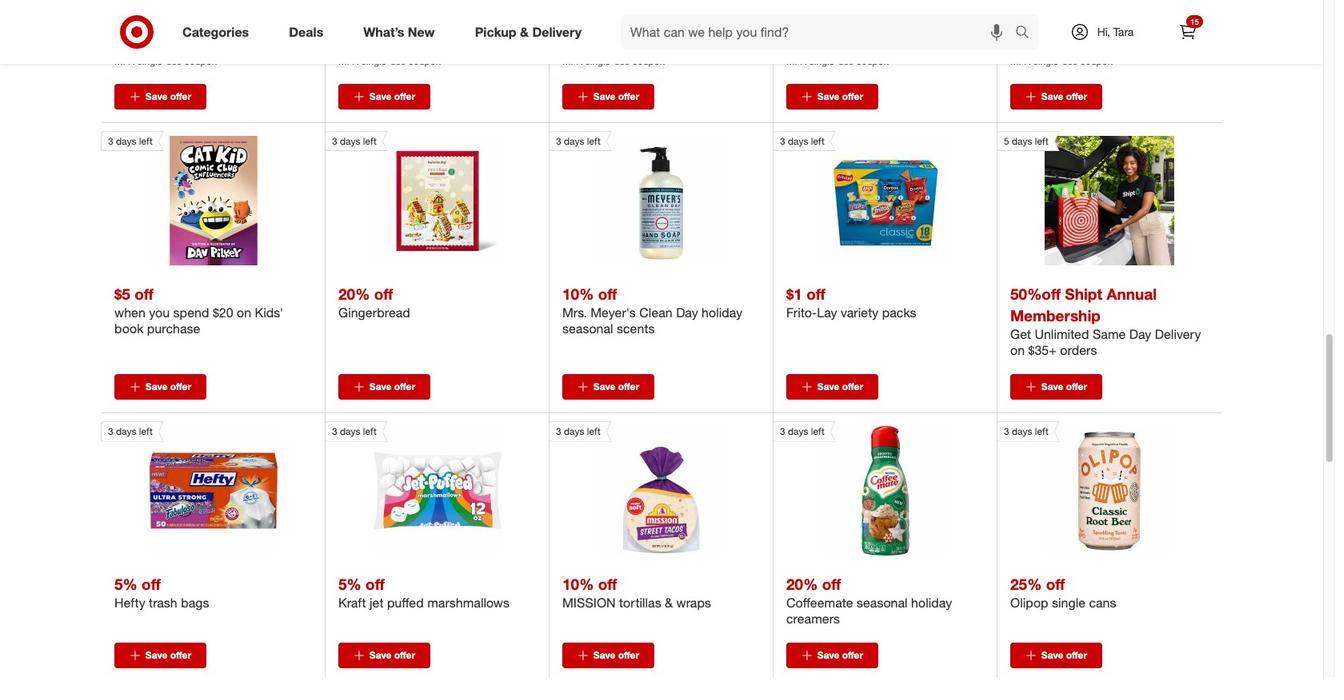 Task type: describe. For each thing, give the bounding box(es) containing it.
gingerbread
[[338, 305, 410, 321]]

$35+
[[1028, 343, 1057, 359]]

save offer for energizer batteries
[[145, 91, 191, 103]]

pickup & delivery
[[475, 24, 582, 40]]

offer for frito-lay variety packs
[[842, 381, 863, 393]]

action
[[1065, 32, 1101, 48]]

3 days left button for 20% off coffeemate seasonal holiday creamers
[[773, 422, 950, 556]]

book
[[114, 321, 144, 337]]

offer for get unlimited same day delivery on $35+ orders
[[1066, 381, 1087, 393]]

save offer for gingerbread
[[369, 381, 415, 393]]

days for gingerbread
[[340, 135, 360, 147]]

totino's
[[562, 32, 604, 48]]

15
[[1190, 17, 1199, 26]]

save offer button for mrs. meyer's clean day holiday seasonal scents
[[562, 375, 654, 400]]

5 days left button
[[997, 131, 1174, 266]]

days for when
[[116, 135, 136, 147]]

off for 20% off coffeemate seasonal holiday creamers
[[822, 575, 841, 594]]

off for 10% off mission tortillas & wraps
[[598, 575, 617, 594]]

body
[[816, 32, 845, 48]]

$1 for $1 off cascade action pacs tubs mfr single-use coupon
[[1010, 12, 1026, 30]]

3 days left for $5 off when you spend $20 on kids' book purchase
[[108, 135, 153, 147]]

use for totino's
[[614, 55, 630, 67]]

3 days left for 25% off olipop single cans
[[1004, 426, 1049, 438]]

5% for 5% off kraft jet puffed marshmallows
[[338, 575, 361, 594]]

3 for 5% off kraft jet puffed marshmallows
[[332, 426, 337, 438]]

save offer button for totino's pizza rolls
[[562, 84, 654, 110]]

offer for hefty trash bags
[[170, 650, 191, 662]]

save offer for olay body wash
[[817, 91, 863, 103]]

10% for 10% off mrs. meyer's clean day holiday seasonal scents
[[562, 285, 594, 303]]

off for 20% off gingerbread
[[374, 285, 393, 303]]

puffed
[[387, 595, 424, 611]]

$1 off frito-lay variety packs
[[786, 285, 916, 321]]

save for get unlimited same day delivery on $35+ orders
[[1041, 381, 1063, 393]]

save offer for cascade action pacs tubs
[[1041, 91, 1087, 103]]

holiday inside 10% off mrs. meyer's clean day holiday seasonal scents
[[702, 305, 743, 321]]

trash
[[149, 595, 177, 611]]

creamers
[[786, 611, 840, 627]]

olipop
[[1010, 595, 1048, 611]]

15 link
[[1170, 14, 1206, 50]]

packs
[[882, 305, 916, 321]]

mission
[[562, 595, 616, 611]]

save for totino's pizza rolls
[[593, 91, 615, 103]]

$2 off downy fabric enhancer mfr single-use coupon
[[338, 12, 471, 67]]

off for $0.75 off totino's pizza rolls mfr single-use coupon
[[604, 12, 623, 30]]

$2
[[338, 12, 354, 30]]

50%off shipt annual membership get unlimited same day delivery on $35+ orders
[[1010, 285, 1201, 359]]

save for olay body wash
[[817, 91, 839, 103]]

mfr inside $1 off energizer batteries mfr single-use coupon
[[114, 55, 135, 67]]

0 vertical spatial &
[[520, 24, 529, 40]]

3 days left button for $5 off when you spend $20 on kids' book purchase
[[101, 131, 278, 266]]

save offer for mission tortillas & wraps
[[593, 650, 639, 662]]

3 for 10% off mission tortillas & wraps
[[556, 426, 561, 438]]

off for 25% off olipop single cans
[[1046, 575, 1065, 594]]

off for $1 off energizer batteries mfr single-use coupon
[[134, 12, 153, 30]]

delivery inside 50%off shipt annual membership get unlimited same day delivery on $35+ orders
[[1155, 327, 1201, 343]]

3 days left for $1 off frito-lay variety packs
[[780, 135, 825, 147]]

save offer button for cascade action pacs tubs
[[1010, 84, 1102, 110]]

off for 5% off kraft jet puffed marshmallows
[[366, 575, 385, 594]]

orders
[[1060, 343, 1097, 359]]

batteries
[[172, 32, 223, 48]]

left for when
[[139, 135, 153, 147]]

left for annual
[[1035, 135, 1049, 147]]

save offer button for gingerbread
[[338, 375, 430, 400]]

save offer for olipop single cans
[[1041, 650, 1087, 662]]

same
[[1093, 327, 1126, 343]]

search button
[[1008, 14, 1046, 53]]

annual
[[1107, 285, 1157, 303]]

hi,
[[1097, 25, 1110, 38]]

offer for olay body wash
[[842, 91, 863, 103]]

mrs.
[[562, 305, 587, 321]]

seasonal inside the 20% off coffeemate seasonal holiday creamers
[[857, 595, 908, 611]]

offer for energizer batteries
[[170, 91, 191, 103]]

5% off hefty trash bags
[[114, 575, 209, 611]]

variety
[[841, 305, 879, 321]]

$1 for $1 off frito-lay variety packs
[[786, 285, 802, 303]]

use for olay
[[838, 55, 854, 67]]

scents
[[617, 321, 655, 337]]

offer for olipop single cans
[[1066, 650, 1087, 662]]

unlimited
[[1035, 327, 1089, 343]]

days for olipop
[[1012, 426, 1032, 438]]

pickup & delivery link
[[461, 14, 602, 50]]

deals link
[[275, 14, 343, 50]]

pacs
[[1105, 32, 1133, 48]]

cascade
[[1010, 32, 1061, 48]]

single- for totino's
[[585, 55, 614, 67]]

days for mrs.
[[564, 135, 584, 147]]

save for downy fabric enhancer
[[369, 91, 391, 103]]

20% for 20% off coffeemate seasonal holiday creamers
[[786, 575, 818, 594]]

spend
[[173, 305, 209, 321]]

25% off olipop single cans
[[1010, 575, 1116, 611]]

3 for 20% off gingerbread
[[332, 135, 337, 147]]

tara
[[1113, 25, 1134, 38]]

days for annual
[[1012, 135, 1032, 147]]

what's new
[[363, 24, 435, 40]]

What can we help you find? suggestions appear below search field
[[621, 14, 1019, 50]]

olay
[[786, 32, 812, 48]]

wraps
[[676, 595, 711, 611]]

day inside 50%off shipt annual membership get unlimited same day delivery on $35+ orders
[[1129, 327, 1151, 343]]

offer for gingerbread
[[394, 381, 415, 393]]

save for frito-lay variety packs
[[817, 381, 839, 393]]

offer for when you spend $20 on kids' book purchase
[[170, 381, 191, 393]]

on inside 50%off shipt annual membership get unlimited same day delivery on $35+ orders
[[1010, 343, 1025, 359]]

energizer
[[114, 32, 168, 48]]

hi, tara
[[1097, 25, 1134, 38]]

& inside 10% off mission tortillas & wraps
[[665, 595, 673, 611]]

pickup
[[475, 24, 516, 40]]

offer for kraft jet puffed marshmallows
[[394, 650, 415, 662]]

$0.75 off totino's pizza rolls mfr single-use coupon
[[562, 12, 665, 67]]

10% off mrs. meyer's clean day holiday seasonal scents
[[562, 285, 743, 337]]

fabric
[[381, 32, 414, 48]]

bags
[[181, 595, 209, 611]]

single
[[1052, 595, 1086, 611]]

coupon for downy
[[408, 55, 441, 67]]

3 days left for 10% off mission tortillas & wraps
[[556, 426, 601, 438]]

coupon for olay
[[856, 55, 889, 67]]

you
[[149, 305, 170, 321]]

offer for cascade action pacs tubs
[[1066, 91, 1087, 103]]

$1 off cascade action pacs tubs mfr single-use coupon
[[1010, 12, 1163, 67]]

$1 for $1 off energizer batteries mfr single-use coupon
[[114, 12, 130, 30]]

25%
[[1010, 575, 1042, 594]]

off for $2 off downy fabric enhancer mfr single-use coupon
[[358, 12, 377, 30]]

enhancer
[[417, 32, 471, 48]]

3 days left button for 5% off hefty trash bags
[[101, 422, 278, 556]]

3 for $5 off when you spend $20 on kids' book purchase
[[108, 135, 113, 147]]

save for energizer batteries
[[145, 91, 167, 103]]

left for mission
[[587, 426, 601, 438]]

off for $5 off when you spend $20 on kids' book purchase
[[134, 285, 153, 303]]

search
[[1008, 25, 1046, 41]]

save offer for mrs. meyer's clean day holiday seasonal scents
[[593, 381, 639, 393]]

save offer button for energizer batteries
[[114, 84, 206, 110]]

clean
[[639, 305, 673, 321]]



Task type: locate. For each thing, give the bounding box(es) containing it.
1 vertical spatial on
[[1010, 343, 1025, 359]]

save for when you spend $20 on kids' book purchase
[[145, 381, 167, 393]]

save down purchase
[[145, 381, 167, 393]]

deals
[[289, 24, 323, 40]]

new
[[408, 24, 435, 40]]

save offer
[[145, 91, 191, 103], [369, 91, 415, 103], [593, 91, 639, 103], [817, 91, 863, 103], [1041, 91, 1087, 103], [145, 381, 191, 393], [369, 381, 415, 393], [593, 381, 639, 393], [817, 381, 863, 393], [1041, 381, 1087, 393], [145, 650, 191, 662], [369, 650, 415, 662], [593, 650, 639, 662], [817, 650, 863, 662], [1041, 650, 1087, 662]]

mfr inside $1 off cascade action pacs tubs mfr single-use coupon
[[1010, 55, 1031, 67]]

save offer for hefty trash bags
[[145, 650, 191, 662]]

0 horizontal spatial holiday
[[702, 305, 743, 321]]

save up 5 days left
[[1041, 91, 1063, 103]]

save offer button for get unlimited same day delivery on $35+ orders
[[1010, 375, 1102, 400]]

lay
[[817, 305, 837, 321]]

coupon inside the $2 off downy fabric enhancer mfr single-use coupon
[[408, 55, 441, 67]]

save offer button
[[114, 84, 206, 110], [338, 84, 430, 110], [562, 84, 654, 110], [786, 84, 878, 110], [1010, 84, 1102, 110], [114, 375, 206, 400], [338, 375, 430, 400], [562, 375, 654, 400], [786, 375, 878, 400], [1010, 375, 1102, 400], [114, 643, 206, 669], [338, 643, 430, 669], [562, 643, 654, 669], [786, 643, 878, 669], [1010, 643, 1102, 669]]

3 for 20% off coffeemate seasonal holiday creamers
[[780, 426, 785, 438]]

1 vertical spatial &
[[665, 595, 673, 611]]

save offer button for olipop single cans
[[1010, 643, 1102, 669]]

off for $0.75 off olay body wash mfr single-use coupon
[[828, 12, 847, 30]]

day inside 10% off mrs. meyer's clean day holiday seasonal scents
[[676, 305, 698, 321]]

on inside $5 off when you spend $20 on kids' book purchase
[[237, 305, 251, 321]]

3 days left button for 25% off olipop single cans
[[997, 422, 1174, 556]]

5 days left
[[1004, 135, 1049, 147]]

hefty
[[114, 595, 145, 611]]

10% for 10% off mission tortillas & wraps
[[562, 575, 594, 594]]

save offer down fabric
[[369, 91, 415, 103]]

off inside the 20% off coffeemate seasonal holiday creamers
[[822, 575, 841, 594]]

$1
[[114, 12, 130, 30], [1010, 12, 1026, 30], [786, 285, 802, 303]]

$1 inside $1 off frito-lay variety packs
[[786, 285, 802, 303]]

off inside $5 off when you spend $20 on kids' book purchase
[[134, 285, 153, 303]]

save offer button down purchase
[[114, 375, 206, 400]]

coupon down rolls
[[632, 55, 665, 67]]

what's new link
[[350, 14, 455, 50]]

save down the body
[[817, 91, 839, 103]]

save offer button down creamers at the right bottom of the page
[[786, 643, 878, 669]]

save offer down lay
[[817, 381, 863, 393]]

off up trash
[[142, 575, 161, 594]]

off inside $0.75 off totino's pizza rolls mfr single-use coupon
[[604, 12, 623, 30]]

save for hefty trash bags
[[145, 650, 167, 662]]

save down trash
[[145, 650, 167, 662]]

5% up hefty
[[114, 575, 137, 594]]

2 mfr from the left
[[338, 55, 359, 67]]

$1 up frito-
[[786, 285, 802, 303]]

day
[[676, 305, 698, 321], [1129, 327, 1151, 343]]

0 horizontal spatial &
[[520, 24, 529, 40]]

use down action
[[1062, 55, 1078, 67]]

coupon inside $1 off cascade action pacs tubs mfr single-use coupon
[[1080, 55, 1113, 67]]

off right $5
[[134, 285, 153, 303]]

save offer down $0.75 off olay body wash mfr single-use coupon
[[817, 91, 863, 103]]

1 horizontal spatial holiday
[[911, 595, 952, 611]]

seasonal left scents
[[562, 321, 613, 337]]

save offer up 5 days left
[[1041, 91, 1087, 103]]

save down fabric
[[369, 91, 391, 103]]

off up gingerbread
[[374, 285, 393, 303]]

save offer button down $1 off energizer batteries mfr single-use coupon
[[114, 84, 206, 110]]

1 horizontal spatial day
[[1129, 327, 1151, 343]]

holiday inside the 20% off coffeemate seasonal holiday creamers
[[911, 595, 952, 611]]

2 coupon from the left
[[408, 55, 441, 67]]

save offer button down the body
[[786, 84, 878, 110]]

use inside the $2 off downy fabric enhancer mfr single-use coupon
[[390, 55, 406, 67]]

1 use from the left
[[166, 55, 182, 67]]

1 horizontal spatial seasonal
[[857, 595, 908, 611]]

offer for totino's pizza rolls
[[618, 91, 639, 103]]

days for kraft
[[340, 426, 360, 438]]

off up mission
[[598, 575, 617, 594]]

save offer button down gingerbread
[[338, 375, 430, 400]]

offer for mission tortillas & wraps
[[618, 650, 639, 662]]

pizza
[[608, 32, 637, 48]]

off up meyer's on the left of the page
[[598, 285, 617, 303]]

single- down the body
[[809, 55, 838, 67]]

day right same
[[1129, 327, 1151, 343]]

save for mrs. meyer's clean day holiday seasonal scents
[[593, 381, 615, 393]]

0 vertical spatial holiday
[[702, 305, 743, 321]]

save offer down tortillas
[[593, 650, 639, 662]]

5% for 5% off hefty trash bags
[[114, 575, 137, 594]]

off inside $0.75 off olay body wash mfr single-use coupon
[[828, 12, 847, 30]]

save down meyer's on the left of the page
[[593, 381, 615, 393]]

mfr for downy fabric enhancer
[[338, 55, 359, 67]]

50%off
[[1010, 285, 1061, 303]]

day right clean
[[676, 305, 698, 321]]

0 horizontal spatial 5%
[[114, 575, 137, 594]]

20% off coffeemate seasonal holiday creamers
[[786, 575, 952, 627]]

seasonal
[[562, 321, 613, 337], [857, 595, 908, 611]]

$0.75 up olay
[[786, 12, 823, 30]]

single- inside $0.75 off totino's pizza rolls mfr single-use coupon
[[585, 55, 614, 67]]

1 vertical spatial delivery
[[1155, 327, 1201, 343]]

save offer for coffeemate seasonal holiday creamers
[[817, 650, 863, 662]]

save offer button down fabric
[[338, 84, 430, 110]]

4 use from the left
[[838, 55, 854, 67]]

save offer for downy fabric enhancer
[[369, 91, 415, 103]]

3 for 10% off mrs. meyer's clean day holiday seasonal scents
[[556, 135, 561, 147]]

coffeemate
[[786, 595, 853, 611]]

days for coffeemate
[[788, 426, 808, 438]]

off inside $1 off cascade action pacs tubs mfr single-use coupon
[[1030, 12, 1049, 30]]

downy
[[338, 32, 378, 48]]

1 vertical spatial seasonal
[[857, 595, 908, 611]]

save offer down pizza
[[593, 91, 639, 103]]

0 vertical spatial on
[[237, 305, 251, 321]]

2 single- from the left
[[361, 55, 390, 67]]

days for frito-
[[788, 135, 808, 147]]

left for kraft
[[363, 426, 377, 438]]

off up lay
[[806, 285, 825, 303]]

1 vertical spatial holiday
[[911, 595, 952, 611]]

off up pizza
[[604, 12, 623, 30]]

off inside $1 off energizer batteries mfr single-use coupon
[[134, 12, 153, 30]]

coupon inside $0.75 off totino's pizza rolls mfr single-use coupon
[[632, 55, 665, 67]]

mfr inside $0.75 off totino's pizza rolls mfr single-use coupon
[[562, 55, 583, 67]]

save offer button down $0.75 off totino's pizza rolls mfr single-use coupon
[[562, 84, 654, 110]]

off
[[134, 12, 153, 30], [358, 12, 377, 30], [604, 12, 623, 30], [828, 12, 847, 30], [1030, 12, 1049, 30], [134, 285, 153, 303], [374, 285, 393, 303], [598, 285, 617, 303], [806, 285, 825, 303], [142, 575, 161, 594], [366, 575, 385, 594], [598, 575, 617, 594], [822, 575, 841, 594], [1046, 575, 1065, 594]]

days for mission
[[564, 426, 584, 438]]

off inside 5% off kraft jet puffed marshmallows
[[366, 575, 385, 594]]

0 horizontal spatial $1
[[114, 12, 130, 30]]

3 use from the left
[[614, 55, 630, 67]]

shipt
[[1065, 285, 1102, 303]]

1 vertical spatial 10%
[[562, 575, 594, 594]]

save down $1 off energizer batteries mfr single-use coupon
[[145, 91, 167, 103]]

3 for 5% off hefty trash bags
[[108, 426, 113, 438]]

when
[[114, 305, 145, 321]]

3 days left button for 5% off kraft jet puffed marshmallows
[[325, 422, 502, 556]]

save offer button up 5 days left
[[1010, 84, 1102, 110]]

save offer button for when you spend $20 on kids' book purchase
[[114, 375, 206, 400]]

save for cascade action pacs tubs
[[1041, 91, 1063, 103]]

coupon down action
[[1080, 55, 1113, 67]]

save for kraft jet puffed marshmallows
[[369, 650, 391, 662]]

save offer down orders
[[1041, 381, 1087, 393]]

save offer button down $35+ at the right of the page
[[1010, 375, 1102, 400]]

20% up coffeemate
[[786, 575, 818, 594]]

save offer down creamers at the right bottom of the page
[[817, 650, 863, 662]]

2 5% from the left
[[338, 575, 361, 594]]

3 days left for 5% off hefty trash bags
[[108, 426, 153, 438]]

coupon inside $0.75 off olay body wash mfr single-use coupon
[[856, 55, 889, 67]]

3 days left button for 10% off mrs. meyer's clean day holiday seasonal scents
[[549, 131, 726, 266]]

save offer down $1 off energizer batteries mfr single-use coupon
[[145, 91, 191, 103]]

$5
[[114, 285, 130, 303]]

20% inside the 20% off coffeemate seasonal holiday creamers
[[786, 575, 818, 594]]

$20
[[213, 305, 233, 321]]

20% up gingerbread
[[338, 285, 370, 303]]

single- down "totino's"
[[585, 55, 614, 67]]

use down batteries
[[166, 55, 182, 67]]

1 coupon from the left
[[184, 55, 217, 67]]

use inside $0.75 off olay body wash mfr single-use coupon
[[838, 55, 854, 67]]

save offer button for downy fabric enhancer
[[338, 84, 430, 110]]

1 5% from the left
[[114, 575, 137, 594]]

save offer for kraft jet puffed marshmallows
[[369, 650, 415, 662]]

use down the body
[[838, 55, 854, 67]]

save offer down purchase
[[145, 381, 191, 393]]

0 horizontal spatial seasonal
[[562, 321, 613, 337]]

$0.75
[[562, 12, 599, 30], [786, 12, 823, 30]]

meyer's
[[591, 305, 636, 321]]

mfr for totino's pizza rolls
[[562, 55, 583, 67]]

use down fabric
[[390, 55, 406, 67]]

mfr down "downy"
[[338, 55, 359, 67]]

off up energizer at the left top
[[134, 12, 153, 30]]

jet
[[370, 595, 384, 611]]

save offer button down lay
[[786, 375, 878, 400]]

mfr inside the $2 off downy fabric enhancer mfr single-use coupon
[[338, 55, 359, 67]]

holiday
[[702, 305, 743, 321], [911, 595, 952, 611]]

off inside 20% off gingerbread
[[374, 285, 393, 303]]

single- down the "cascade"
[[1033, 55, 1062, 67]]

left for frito-
[[811, 135, 825, 147]]

coupon
[[184, 55, 217, 67], [408, 55, 441, 67], [632, 55, 665, 67], [856, 55, 889, 67], [1080, 55, 1113, 67]]

3 single- from the left
[[585, 55, 614, 67]]

5 use from the left
[[1062, 55, 1078, 67]]

5 coupon from the left
[[1080, 55, 1113, 67]]

save
[[145, 91, 167, 103], [369, 91, 391, 103], [593, 91, 615, 103], [817, 91, 839, 103], [1041, 91, 1063, 103], [145, 381, 167, 393], [369, 381, 391, 393], [593, 381, 615, 393], [817, 381, 839, 393], [1041, 381, 1063, 393], [145, 650, 167, 662], [369, 650, 391, 662], [593, 650, 615, 662], [817, 650, 839, 662], [1041, 650, 1063, 662]]

2 $0.75 from the left
[[786, 12, 823, 30]]

use
[[166, 55, 182, 67], [390, 55, 406, 67], [614, 55, 630, 67], [838, 55, 854, 67], [1062, 55, 1078, 67]]

1 vertical spatial day
[[1129, 327, 1151, 343]]

3 days left button for 20% off gingerbread
[[325, 131, 502, 266]]

3 days left button
[[101, 131, 278, 266], [325, 131, 502, 266], [549, 131, 726, 266], [773, 131, 950, 266], [101, 422, 278, 556], [325, 422, 502, 556], [549, 422, 726, 556], [773, 422, 950, 556], [997, 422, 1174, 556]]

5%
[[114, 575, 137, 594], [338, 575, 361, 594]]

0 vertical spatial delivery
[[532, 24, 582, 40]]

save offer for when you spend $20 on kids' book purchase
[[145, 381, 191, 393]]

off inside $1 off frito-lay variety packs
[[806, 285, 825, 303]]

save down creamers at the right bottom of the page
[[817, 650, 839, 662]]

mfr down the "cascade"
[[1010, 55, 1031, 67]]

save offer button down jet
[[338, 643, 430, 669]]

tubs
[[1136, 32, 1163, 48]]

&
[[520, 24, 529, 40], [665, 595, 673, 611]]

off inside 25% off olipop single cans
[[1046, 575, 1065, 594]]

2 use from the left
[[390, 55, 406, 67]]

5
[[1004, 135, 1009, 147]]

save down gingerbread
[[369, 381, 391, 393]]

0 horizontal spatial day
[[676, 305, 698, 321]]

0 vertical spatial 10%
[[562, 285, 594, 303]]

save for mission tortillas & wraps
[[593, 650, 615, 662]]

10% off mission tortillas & wraps
[[562, 575, 711, 611]]

save offer button for olay body wash
[[786, 84, 878, 110]]

single- inside $0.75 off olay body wash mfr single-use coupon
[[809, 55, 838, 67]]

rolls
[[641, 32, 664, 48]]

& right pickup on the left top of page
[[520, 24, 529, 40]]

off up "downy"
[[358, 12, 377, 30]]

cans
[[1089, 595, 1116, 611]]

on
[[237, 305, 251, 321], [1010, 343, 1025, 359]]

& left the wraps
[[665, 595, 673, 611]]

5% up kraft
[[338, 575, 361, 594]]

save offer button for coffeemate seasonal holiday creamers
[[786, 643, 878, 669]]

$1 up energizer at the left top
[[114, 12, 130, 30]]

left for gingerbread
[[363, 135, 377, 147]]

coupon down batteries
[[184, 55, 217, 67]]

wash
[[848, 32, 878, 48]]

on left $35+ at the right of the page
[[1010, 343, 1025, 359]]

$1 inside $1 off energizer batteries mfr single-use coupon
[[114, 12, 130, 30]]

off inside 10% off mrs. meyer's clean day holiday seasonal scents
[[598, 285, 617, 303]]

off inside 5% off hefty trash bags
[[142, 575, 161, 594]]

mfr inside $0.75 off olay body wash mfr single-use coupon
[[786, 55, 807, 67]]

$1 off energizer batteries mfr single-use coupon
[[114, 12, 223, 67]]

$0.75 up "totino's"
[[562, 12, 599, 30]]

1 horizontal spatial $0.75
[[786, 12, 823, 30]]

offer
[[170, 91, 191, 103], [394, 91, 415, 103], [618, 91, 639, 103], [842, 91, 863, 103], [1066, 91, 1087, 103], [170, 381, 191, 393], [394, 381, 415, 393], [618, 381, 639, 393], [842, 381, 863, 393], [1066, 381, 1087, 393], [170, 650, 191, 662], [394, 650, 415, 662], [618, 650, 639, 662], [842, 650, 863, 662], [1066, 650, 1087, 662]]

1 vertical spatial 20%
[[786, 575, 818, 594]]

save offer down gingerbread
[[369, 381, 415, 393]]

marshmallows
[[427, 595, 510, 611]]

tortillas
[[619, 595, 661, 611]]

1 10% from the top
[[562, 285, 594, 303]]

use inside $1 off energizer batteries mfr single-use coupon
[[166, 55, 182, 67]]

mfr for olay body wash
[[786, 55, 807, 67]]

5 mfr from the left
[[1010, 55, 1031, 67]]

off for $1 off cascade action pacs tubs mfr single-use coupon
[[1030, 12, 1049, 30]]

0 vertical spatial seasonal
[[562, 321, 613, 337]]

1 $0.75 from the left
[[562, 12, 599, 30]]

frito-
[[786, 305, 817, 321]]

20%
[[338, 285, 370, 303], [786, 575, 818, 594]]

off up the "cascade"
[[1030, 12, 1049, 30]]

4 single- from the left
[[809, 55, 838, 67]]

3 for 25% off olipop single cans
[[1004, 426, 1009, 438]]

coupon down enhancer at the left of page
[[408, 55, 441, 67]]

left for hefty
[[139, 426, 153, 438]]

coupon down wash
[[856, 55, 889, 67]]

off up single
[[1046, 575, 1065, 594]]

$0.75 for totino's
[[562, 12, 599, 30]]

0 vertical spatial day
[[676, 305, 698, 321]]

3 days left button for $1 off frito-lay variety packs
[[773, 131, 950, 266]]

save offer button for kraft jet puffed marshmallows
[[338, 643, 430, 669]]

save offer button for hefty trash bags
[[114, 643, 206, 669]]

10% inside 10% off mission tortillas & wraps
[[562, 575, 594, 594]]

off inside 10% off mission tortillas & wraps
[[598, 575, 617, 594]]

use down pizza
[[614, 55, 630, 67]]

on right $20 at left top
[[237, 305, 251, 321]]

5% inside 5% off kraft jet puffed marshmallows
[[338, 575, 361, 594]]

days inside 'button'
[[1012, 135, 1032, 147]]

save offer button down mission
[[562, 643, 654, 669]]

seasonal inside 10% off mrs. meyer's clean day holiday seasonal scents
[[562, 321, 613, 337]]

use inside $1 off cascade action pacs tubs mfr single-use coupon
[[1062, 55, 1078, 67]]

save down $0.75 off totino's pizza rolls mfr single-use coupon
[[593, 91, 615, 103]]

what's
[[363, 24, 404, 40]]

0 horizontal spatial $0.75
[[562, 12, 599, 30]]

1 horizontal spatial $1
[[786, 285, 802, 303]]

save offer down trash
[[145, 650, 191, 662]]

4 mfr from the left
[[786, 55, 807, 67]]

delivery right pickup on the left top of page
[[532, 24, 582, 40]]

use for downy
[[390, 55, 406, 67]]

0 vertical spatial 20%
[[338, 285, 370, 303]]

get
[[1010, 327, 1031, 343]]

$0.75 inside $0.75 off totino's pizza rolls mfr single-use coupon
[[562, 12, 599, 30]]

3 mfr from the left
[[562, 55, 583, 67]]

save offer button for mission tortillas & wraps
[[562, 643, 654, 669]]

save offer down scents
[[593, 381, 639, 393]]

left inside 'button'
[[1035, 135, 1049, 147]]

save down lay
[[817, 381, 839, 393]]

single- down "downy"
[[361, 55, 390, 67]]

categories
[[182, 24, 249, 40]]

left for mrs.
[[587, 135, 601, 147]]

save offer down single
[[1041, 650, 1087, 662]]

coupon for totino's
[[632, 55, 665, 67]]

1 horizontal spatial 5%
[[338, 575, 361, 594]]

4 coupon from the left
[[856, 55, 889, 67]]

10%
[[562, 285, 594, 303], [562, 575, 594, 594]]

mfr down olay
[[786, 55, 807, 67]]

purchase
[[147, 321, 200, 337]]

left
[[139, 135, 153, 147], [363, 135, 377, 147], [587, 135, 601, 147], [811, 135, 825, 147], [1035, 135, 1049, 147], [139, 426, 153, 438], [363, 426, 377, 438], [587, 426, 601, 438], [811, 426, 825, 438], [1035, 426, 1049, 438]]

single- for downy
[[361, 55, 390, 67]]

single- down energizer at the left top
[[137, 55, 166, 67]]

single- for olay
[[809, 55, 838, 67]]

1 single- from the left
[[137, 55, 166, 67]]

10% up mission
[[562, 575, 594, 594]]

kids'
[[255, 305, 283, 321]]

save offer button down single
[[1010, 643, 1102, 669]]

kraft
[[338, 595, 366, 611]]

10% up mrs.
[[562, 285, 594, 303]]

seasonal right coffeemate
[[857, 595, 908, 611]]

save offer down puffed
[[369, 650, 415, 662]]

categories link
[[169, 14, 269, 50]]

$0.75 off olay body wash mfr single-use coupon
[[786, 12, 889, 67]]

single- inside the $2 off downy fabric enhancer mfr single-use coupon
[[361, 55, 390, 67]]

0 horizontal spatial on
[[237, 305, 251, 321]]

off up the body
[[828, 12, 847, 30]]

use inside $0.75 off totino's pizza rolls mfr single-use coupon
[[614, 55, 630, 67]]

$1 inside $1 off cascade action pacs tubs mfr single-use coupon
[[1010, 12, 1026, 30]]

5 single- from the left
[[1033, 55, 1062, 67]]

0 horizontal spatial 20%
[[338, 285, 370, 303]]

20% off gingerbread
[[338, 285, 410, 321]]

3 for $1 off frito-lay variety packs
[[780, 135, 785, 147]]

10% inside 10% off mrs. meyer's clean day holiday seasonal scents
[[562, 285, 594, 303]]

mfr down energizer at the left top
[[114, 55, 135, 67]]

3 days left for 20% off gingerbread
[[332, 135, 377, 147]]

save for olipop single cans
[[1041, 650, 1063, 662]]

offer for downy fabric enhancer
[[394, 91, 415, 103]]

2 10% from the top
[[562, 575, 594, 594]]

off for 10% off mrs. meyer's clean day holiday seasonal scents
[[598, 285, 617, 303]]

1 horizontal spatial &
[[665, 595, 673, 611]]

save offer button for frito-lay variety packs
[[786, 375, 878, 400]]

3 days left button for 10% off mission tortillas & wraps
[[549, 422, 726, 556]]

3 days left
[[108, 135, 153, 147], [332, 135, 377, 147], [556, 135, 601, 147], [780, 135, 825, 147], [108, 426, 153, 438], [332, 426, 377, 438], [556, 426, 601, 438], [780, 426, 825, 438], [1004, 426, 1049, 438]]

5% inside 5% off hefty trash bags
[[114, 575, 137, 594]]

$1 up the "cascade"
[[1010, 12, 1026, 30]]

delivery inside pickup & delivery link
[[532, 24, 582, 40]]

single- inside $1 off cascade action pacs tubs mfr single-use coupon
[[1033, 55, 1062, 67]]

offer for mrs. meyer's clean day holiday seasonal scents
[[618, 381, 639, 393]]

save offer for frito-lay variety packs
[[817, 381, 863, 393]]

off up jet
[[366, 575, 385, 594]]

save down mission
[[593, 650, 615, 662]]

save offer for totino's pizza rolls
[[593, 91, 639, 103]]

0 horizontal spatial delivery
[[532, 24, 582, 40]]

membership
[[1010, 307, 1101, 325]]

5% off kraft jet puffed marshmallows
[[338, 575, 510, 611]]

save offer button down trash
[[114, 643, 206, 669]]

off up coffeemate
[[822, 575, 841, 594]]

save down $35+ at the right of the page
[[1041, 381, 1063, 393]]

1 mfr from the left
[[114, 55, 135, 67]]

3 days left for 5% off kraft jet puffed marshmallows
[[332, 426, 377, 438]]

$5 off when you spend $20 on kids' book purchase
[[114, 285, 283, 337]]

left for coffeemate
[[811, 426, 825, 438]]

offer for coffeemate seasonal holiday creamers
[[842, 650, 863, 662]]

left for olipop
[[1035, 426, 1049, 438]]

3 days left for 10% off mrs. meyer's clean day holiday seasonal scents
[[556, 135, 601, 147]]

coupon inside $1 off energizer batteries mfr single-use coupon
[[184, 55, 217, 67]]

2 horizontal spatial $1
[[1010, 12, 1026, 30]]

save down jet
[[369, 650, 391, 662]]

days
[[116, 135, 136, 147], [340, 135, 360, 147], [564, 135, 584, 147], [788, 135, 808, 147], [1012, 135, 1032, 147], [116, 426, 136, 438], [340, 426, 360, 438], [564, 426, 584, 438], [788, 426, 808, 438], [1012, 426, 1032, 438]]

delivery down the annual
[[1155, 327, 1201, 343]]

save offer for get unlimited same day delivery on $35+ orders
[[1041, 381, 1087, 393]]

off inside the $2 off downy fabric enhancer mfr single-use coupon
[[358, 12, 377, 30]]

20% inside 20% off gingerbread
[[338, 285, 370, 303]]

1 horizontal spatial 20%
[[786, 575, 818, 594]]

1 horizontal spatial on
[[1010, 343, 1025, 359]]

1 horizontal spatial delivery
[[1155, 327, 1201, 343]]

3 coupon from the left
[[632, 55, 665, 67]]

save for coffeemate seasonal holiday creamers
[[817, 650, 839, 662]]

3 days left for 20% off coffeemate seasonal holiday creamers
[[780, 426, 825, 438]]

save for gingerbread
[[369, 381, 391, 393]]

mfr down "totino's"
[[562, 55, 583, 67]]

save offer button down scents
[[562, 375, 654, 400]]

$0.75 inside $0.75 off olay body wash mfr single-use coupon
[[786, 12, 823, 30]]

single- inside $1 off energizer batteries mfr single-use coupon
[[137, 55, 166, 67]]

save down single
[[1041, 650, 1063, 662]]



Task type: vqa. For each thing, say whether or not it's contained in the screenshot.


